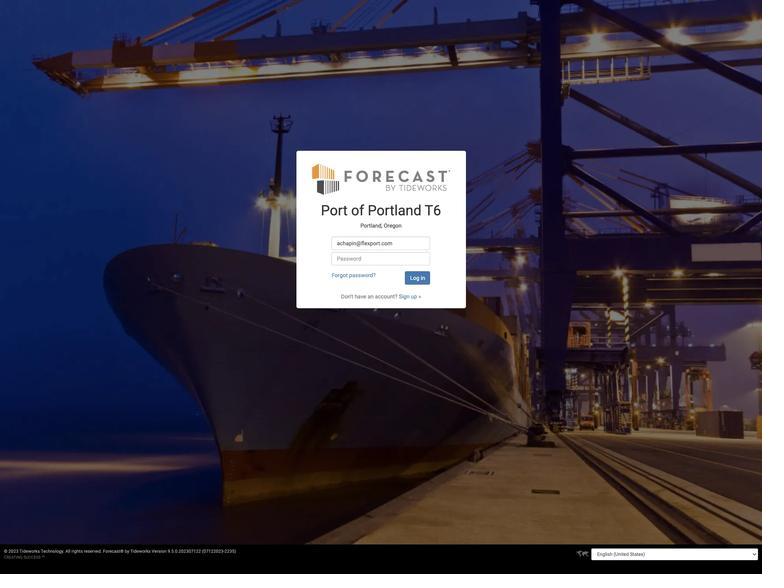 Task type: vqa. For each thing, say whether or not it's contained in the screenshot.
the "Measurement Units"
no



Task type: describe. For each thing, give the bounding box(es) containing it.
password?
[[349, 272, 376, 279]]

version
[[152, 550, 167, 555]]

©
[[4, 550, 7, 555]]

forecast®
[[103, 550, 124, 555]]

forgot
[[332, 272, 348, 279]]

technology.
[[41, 550, 64, 555]]

all
[[65, 550, 70, 555]]

an
[[368, 294, 374, 300]]

sign up » link
[[399, 294, 421, 300]]

9.5.0.202307122
[[168, 550, 201, 555]]

in
[[421, 275, 425, 282]]

Password password field
[[332, 252, 430, 266]]

portland,
[[360, 223, 382, 229]]

by
[[125, 550, 129, 555]]

1 tideworks from the left
[[19, 550, 40, 555]]

log in button
[[405, 272, 430, 285]]

account?
[[375, 294, 397, 300]]

℠
[[42, 556, 45, 560]]



Task type: locate. For each thing, give the bounding box(es) containing it.
of
[[351, 203, 364, 219]]

sign
[[399, 294, 410, 300]]

forgot password? link
[[332, 272, 376, 279]]

port of portland t6 portland, oregon
[[321, 203, 441, 229]]

2235)
[[225, 550, 236, 555]]

creating
[[4, 556, 23, 560]]

success
[[24, 556, 41, 560]]

tideworks
[[19, 550, 40, 555], [130, 550, 151, 555]]

oregon
[[384, 223, 402, 229]]

don't
[[341, 294, 353, 300]]

up
[[411, 294, 417, 300]]

port
[[321, 203, 348, 219]]

forgot password? log in
[[332, 272, 425, 282]]

reserved.
[[84, 550, 102, 555]]

portland
[[368, 203, 421, 219]]

don't have an account? sign up »
[[341, 294, 421, 300]]

t6
[[425, 203, 441, 219]]

© 2023 tideworks technology. all rights reserved. forecast® by tideworks version 9.5.0.202307122 (07122023-2235) creating success ℠
[[4, 550, 236, 560]]

Email or username text field
[[332, 237, 430, 250]]

2 tideworks from the left
[[130, 550, 151, 555]]

»
[[418, 294, 421, 300]]

tideworks up success
[[19, 550, 40, 555]]

0 horizontal spatial tideworks
[[19, 550, 40, 555]]

rights
[[72, 550, 83, 555]]

2023
[[9, 550, 18, 555]]

tideworks right by
[[130, 550, 151, 555]]

forecast® by tideworks image
[[312, 163, 450, 196]]

(07122023-
[[202, 550, 225, 555]]

have
[[355, 294, 366, 300]]

log
[[410, 275, 419, 282]]

1 horizontal spatial tideworks
[[130, 550, 151, 555]]



